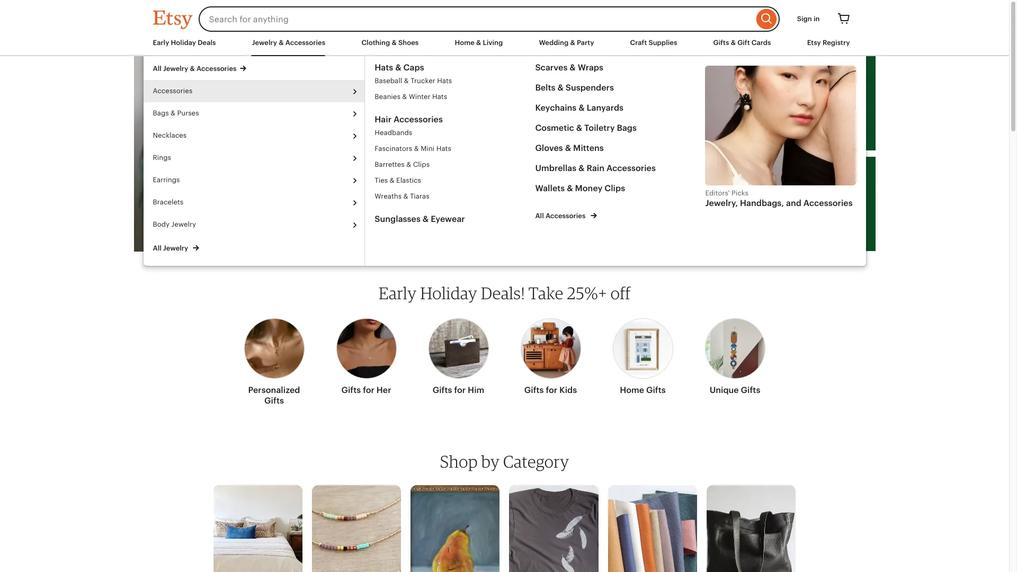 Task type: locate. For each thing, give the bounding box(es) containing it.
& for fascinators & mini hats
[[414, 145, 419, 153]]

home & living
[[455, 39, 503, 47]]

clips
[[413, 161, 430, 169], [605, 183, 626, 193]]

sunglasses & eyewear link
[[375, 214, 536, 225]]

brighten
[[747, 78, 798, 92]]

earrings menu item
[[143, 169, 365, 191]]

menu bar containing early holiday deals
[[153, 38, 857, 56]]

accessories down wallets & money clips
[[546, 212, 586, 220]]

& left caps
[[396, 63, 402, 73]]

home gifts
[[620, 385, 666, 395]]

holiday inside early holiday deals are here!
[[417, 95, 477, 114]]

accessories up bags & purses
[[153, 87, 193, 95]]

spirits
[[802, 78, 838, 92]]

0 vertical spatial holiday
[[171, 39, 196, 47]]

purses
[[177, 109, 199, 117]]

1 vertical spatial personalized
[[248, 385, 300, 395]]

bags inside the bags & purses menu item
[[153, 109, 169, 117]]

barrettes & clips link
[[375, 157, 536, 173]]

for
[[841, 78, 857, 92], [363, 385, 375, 395], [455, 385, 466, 395], [546, 385, 558, 395]]

hats right "mini"
[[437, 145, 452, 153]]

handbags,
[[741, 198, 785, 209]]

home & living menu item
[[455, 39, 503, 47]]

accessories down gifts
[[804, 198, 853, 209]]

headbands
[[375, 129, 413, 137]]

jewelry & accessories menu item
[[252, 39, 326, 47]]

& right gloves on the top right of the page
[[565, 143, 572, 153]]

early for early holiday deals
[[153, 39, 169, 47]]

& for bags & purses
[[171, 109, 176, 117]]

personalized for gifts
[[750, 179, 825, 193]]

caps
[[404, 63, 424, 73]]

personalized gifts
[[248, 385, 300, 406]]

& left "mini"
[[414, 145, 419, 153]]

jewelry down early holiday deals link
[[163, 65, 188, 73]]

early holiday deals
[[153, 39, 216, 47]]

by
[[482, 452, 500, 472]]

clothing image
[[510, 486, 599, 573]]

0 horizontal spatial home
[[455, 39, 475, 47]]

all down body
[[153, 244, 162, 252]]

& left gift
[[731, 39, 736, 47]]

& for wedding & party
[[571, 39, 576, 47]]

1 horizontal spatial clips
[[605, 183, 626, 193]]

hats right winter
[[433, 93, 447, 101]]

0 vertical spatial bags
[[153, 109, 169, 117]]

0 vertical spatial clips
[[413, 161, 430, 169]]

hats for fascinators & mini hats
[[437, 145, 452, 153]]

& inside "link"
[[402, 93, 407, 101]]

menu bar
[[153, 38, 857, 56]]

clothing & shoes menu item
[[362, 39, 419, 47]]

1 vertical spatial all
[[536, 212, 544, 220]]

lanyards
[[587, 103, 624, 113]]

clothing
[[362, 39, 390, 47]]

& left winter
[[402, 93, 407, 101]]

& left party
[[571, 39, 576, 47]]

sign in button
[[790, 9, 828, 29]]

& right belts
[[558, 83, 564, 93]]

1 vertical spatial clips
[[605, 183, 626, 193]]

accessories down deals
[[197, 65, 237, 73]]

all accessories
[[536, 212, 588, 220]]

jewelry inside menu item
[[172, 221, 196, 228]]

accessories down winter
[[394, 115, 443, 125]]

cosmetic & toiletry bags
[[536, 123, 637, 133]]

1 vertical spatial home
[[620, 385, 645, 395]]

barrettes
[[375, 161, 405, 169]]

& left eyewear
[[423, 214, 429, 224]]

early inside early holiday deals link
[[153, 39, 169, 47]]

& for sunglasses & eyewear
[[423, 214, 429, 224]]

& for home & living
[[477, 39, 481, 47]]

home & living image
[[213, 486, 303, 573]]

wedding & party
[[539, 39, 594, 47]]

for left him
[[455, 385, 466, 395]]

craft supplies link
[[631, 38, 678, 48]]

& right ties
[[390, 177, 395, 184]]

& left wraps
[[570, 63, 576, 73]]

early
[[153, 39, 169, 47], [374, 95, 412, 114], [379, 283, 417, 303]]

0 vertical spatial all
[[153, 65, 162, 73]]

kids
[[560, 385, 577, 395]]

accessories inside menu bar
[[286, 39, 326, 47]]

&
[[279, 39, 284, 47], [392, 39, 397, 47], [477, 39, 481, 47], [571, 39, 576, 47], [731, 39, 736, 47], [396, 63, 402, 73], [570, 63, 576, 73], [190, 65, 195, 73], [404, 77, 409, 85], [558, 83, 564, 93], [402, 93, 407, 101], [579, 103, 585, 113], [171, 109, 176, 117], [577, 123, 583, 133], [565, 143, 572, 153], [414, 145, 419, 153], [407, 161, 412, 169], [579, 163, 585, 173], [390, 177, 395, 184], [567, 183, 573, 193], [404, 192, 408, 200], [423, 214, 429, 224]]

for right spirits
[[841, 78, 857, 92]]

& for barrettes & clips
[[407, 161, 412, 169]]

hats down "hats & caps" link in the top of the page
[[437, 77, 452, 85]]

accessories
[[286, 39, 326, 47], [197, 65, 237, 73], [153, 87, 193, 95], [394, 115, 443, 125], [607, 163, 656, 173], [804, 198, 853, 209], [546, 212, 586, 220]]

early holiday deals are here!
[[374, 95, 501, 134]]

all down early holiday deals link
[[153, 65, 162, 73]]

bags up the necklaces
[[153, 109, 169, 117]]

2 vertical spatial all
[[153, 244, 162, 252]]

& left living
[[477, 39, 481, 47]]

baseball & trucker hats
[[375, 77, 452, 85]]

2 vertical spatial early
[[379, 283, 417, 303]]

bracelets menu item
[[143, 191, 365, 214]]

gifts & gift cards link
[[714, 38, 772, 48]]

and
[[787, 198, 802, 209]]

& down hats & caps
[[404, 77, 409, 85]]

0 horizontal spatial clips
[[413, 161, 430, 169]]

rings menu item
[[143, 147, 365, 169]]

barrettes & clips
[[375, 161, 430, 169]]

& inside menu item
[[171, 109, 176, 117]]

& left 'tiaras'
[[404, 192, 408, 200]]

supplies
[[649, 39, 678, 47]]

for for gifts for her
[[363, 385, 375, 395]]

hats inside beanies & winter hats "link"
[[433, 93, 447, 101]]

personalized gifts link
[[244, 312, 305, 411]]

a personalized ornament commemorating a child's first holiday featuring ornate lettering and subtle patterns. image
[[134, 56, 355, 252]]

bags inside cosmetic & toiletry bags link
[[617, 123, 637, 133]]

jewelry,
[[706, 198, 739, 209]]

to
[[769, 199, 781, 213]]

gloves & mittens
[[536, 143, 604, 153]]

hats for baseball & trucker hats
[[437, 77, 452, 85]]

& up cosmetic & toiletry bags
[[579, 103, 585, 113]]

jewelry up all jewelry & accessories link
[[252, 39, 277, 47]]

cosmetic
[[536, 123, 575, 133]]

2 vertical spatial holiday
[[420, 283, 478, 303]]

fascinators & mini hats link
[[375, 141, 536, 157]]

& for gifts & gift cards
[[731, 39, 736, 47]]

up to 30% off!
[[750, 196, 848, 214]]

for left the kids
[[546, 385, 558, 395]]

body jewelry
[[153, 221, 196, 228]]

wreaths & tiaras link
[[375, 189, 536, 205]]

1 vertical spatial holiday
[[417, 95, 477, 114]]

0 vertical spatial early
[[153, 39, 169, 47]]

home for home & living
[[455, 39, 475, 47]]

jewelry right body
[[172, 221, 196, 228]]

& up all jewelry & accessories link
[[279, 39, 284, 47]]

body
[[153, 221, 170, 228]]

holiday for deals are here!
[[417, 95, 477, 114]]

1 horizontal spatial personalized
[[750, 179, 825, 193]]

bags down keychains & lanyards link
[[617, 123, 637, 133]]

gifts for him
[[433, 385, 485, 395]]

keychains & lanyards link
[[536, 103, 696, 113]]

menu
[[143, 59, 365, 260]]

1 vertical spatial bags
[[617, 123, 637, 133]]

registry
[[823, 39, 851, 47]]

hats inside fascinators & mini hats link
[[437, 145, 452, 153]]

1 vertical spatial early
[[374, 95, 412, 114]]

early inside early holiday deals are here!
[[374, 95, 412, 114]]

all jewelry & accessories link
[[153, 59, 365, 74]]

shop
[[440, 452, 478, 472]]

gift
[[738, 39, 750, 47]]

craft supplies
[[631, 39, 678, 47]]

toiletry
[[585, 123, 615, 133]]

category
[[504, 452, 570, 472]]

holiday inside menu bar
[[171, 39, 196, 47]]

30% off!
[[784, 196, 848, 214]]

scarves
[[536, 63, 568, 73]]

accessories up all jewelry & accessories link
[[286, 39, 326, 47]]

& left purses
[[171, 109, 176, 117]]

wedding
[[539, 39, 569, 47]]

clips down "mini"
[[413, 161, 430, 169]]

home gifts link
[[613, 312, 673, 400]]

for left her
[[363, 385, 375, 395]]

1 horizontal spatial home
[[620, 385, 645, 395]]

& down keychains & lanyards
[[577, 123, 583, 133]]

0 vertical spatial home
[[455, 39, 475, 47]]

hats up "baseball"
[[375, 63, 394, 73]]

her
[[377, 385, 392, 395]]

jewelry down body jewelry at the top left of page
[[163, 244, 188, 252]]

& left rain
[[579, 163, 585, 173]]

& left shoes
[[392, 39, 397, 47]]

unique
[[710, 385, 739, 395]]

beanies & winter hats link
[[375, 89, 536, 105]]

& for belts & suspenders
[[558, 83, 564, 93]]

& up elastics
[[407, 161, 412, 169]]

& for wallets & money clips
[[567, 183, 573, 193]]

art & collectibles image
[[411, 486, 500, 573]]

& left money
[[567, 183, 573, 193]]

None search field
[[199, 6, 780, 32]]

accessories menu item
[[143, 80, 365, 102]]

all down wallets
[[536, 212, 544, 220]]

hats inside baseball & trucker hats link
[[437, 77, 452, 85]]

personalized for gifts
[[248, 385, 300, 395]]

cosmetic & toiletry bags link
[[536, 123, 696, 134]]

clips down umbrellas & rain accessories link
[[605, 183, 626, 193]]

up
[[750, 199, 766, 213]]

craft
[[631, 39, 647, 47]]

holiday
[[171, 39, 196, 47], [417, 95, 477, 114], [420, 283, 478, 303]]

1 horizontal spatial bags
[[617, 123, 637, 133]]

beanies & winter hats
[[375, 93, 447, 101]]

hair accessories
[[375, 115, 443, 125]]

Search for anything text field
[[199, 6, 754, 32]]

him
[[468, 385, 485, 395]]

0 horizontal spatial bags
[[153, 109, 169, 117]]

0 vertical spatial personalized
[[750, 179, 825, 193]]

0 horizontal spatial personalized
[[248, 385, 300, 395]]

baseball & trucker hats link
[[375, 73, 536, 89]]



Task type: vqa. For each thing, say whether or not it's contained in the screenshot.
Shopping corresponding to The
no



Task type: describe. For each thing, give the bounding box(es) containing it.
etsy registry
[[808, 39, 851, 47]]

headbands link
[[375, 125, 536, 141]]

holiday for deals!
[[420, 283, 478, 303]]

accessories inside editors' picks jewelry, handbags, and accessories
[[804, 198, 853, 209]]

hats & caps
[[375, 63, 424, 73]]

hair
[[375, 115, 392, 125]]

none search field inside sign in banner
[[199, 6, 780, 32]]

umbrellas & rain accessories link
[[536, 163, 696, 174]]

bracelets
[[153, 198, 184, 206]]

editors'
[[706, 189, 730, 197]]

gifts for kids link
[[521, 312, 581, 400]]

necklaces menu item
[[143, 125, 365, 147]]

& for umbrellas & rain accessories
[[579, 163, 585, 173]]

wallets
[[536, 183, 565, 193]]

& for beanies & winter hats
[[402, 93, 407, 101]]

deals
[[198, 39, 216, 47]]

& for scarves & wraps
[[570, 63, 576, 73]]

home & living link
[[455, 38, 503, 48]]

rain
[[587, 163, 605, 173]]

for inside brighten spirits for under $20!
[[841, 78, 857, 92]]

keychains & lanyards
[[536, 103, 624, 113]]

gifts & gift cards menu item
[[714, 39, 772, 47]]

ties & elastics link
[[375, 173, 536, 189]]

ties
[[375, 177, 388, 184]]

beanies
[[375, 93, 401, 101]]

wallets & money clips
[[536, 183, 626, 193]]

& for jewelry & accessories
[[279, 39, 284, 47]]

suspenders
[[566, 83, 614, 93]]

all for all jewelry & accessories
[[153, 65, 162, 73]]

& for keychains & lanyards
[[579, 103, 585, 113]]

belts
[[536, 83, 556, 93]]

jewelry for all jewelry
[[163, 244, 188, 252]]

all for all jewelry
[[153, 244, 162, 252]]

unique gifts
[[710, 385, 761, 395]]

trucker
[[411, 77, 436, 85]]

jewelry for body jewelry
[[172, 221, 196, 228]]

tiaras
[[410, 192, 430, 200]]

body jewelry menu item
[[143, 214, 365, 236]]

shop by category
[[440, 452, 570, 472]]

early for early holiday deals are here!
[[374, 95, 412, 114]]

gifts for kids
[[525, 385, 577, 395]]

holiday for deals
[[171, 39, 196, 47]]

accessories down gloves & mittens link
[[607, 163, 656, 173]]

hats & caps link
[[375, 63, 536, 73]]

etsy registry link
[[808, 38, 851, 48]]

accessories inside menu item
[[153, 87, 193, 95]]

menu containing all jewelry & accessories
[[143, 59, 365, 260]]

craft supplies & tools image
[[608, 486, 698, 573]]

a collection of multi-colored dog leashes with rose gold latches, which can be customized with a pet name. image
[[582, 157, 729, 251]]

unique gifts link
[[705, 312, 766, 400]]

gifts for her link
[[336, 312, 397, 400]]

in
[[814, 15, 820, 23]]

all for all accessories
[[536, 212, 544, 220]]

all jewelry
[[153, 244, 190, 252]]

home for home gifts
[[620, 385, 645, 395]]

under $20!
[[747, 95, 831, 114]]

cards
[[752, 39, 772, 47]]

gloves
[[536, 143, 563, 153]]

bags & purses image
[[707, 486, 796, 573]]

& for clothing & shoes
[[392, 39, 397, 47]]

sign
[[798, 15, 813, 23]]

& for baseball & trucker hats
[[404, 77, 409, 85]]

early holiday deals link
[[153, 38, 216, 48]]

wreaths & tiaras
[[375, 192, 430, 200]]

necklaces
[[153, 131, 187, 139]]

elastics
[[397, 177, 421, 184]]

jewelry for all jewelry & accessories
[[163, 65, 188, 73]]

all jewelry link
[[143, 236, 365, 260]]

jewelry image
[[312, 486, 401, 573]]

belts & suspenders
[[536, 83, 614, 93]]

gifts inside personalized gifts
[[265, 396, 284, 406]]

clothing & shoes link
[[362, 38, 419, 48]]

hats inside "hats & caps" link
[[375, 63, 394, 73]]

hair accessories link
[[375, 115, 536, 125]]

off
[[611, 283, 631, 303]]

belts & suspenders link
[[536, 83, 696, 93]]

sign in
[[798, 15, 820, 23]]

ties & elastics
[[375, 177, 421, 184]]

mini
[[421, 145, 435, 153]]

& for gloves & mittens
[[565, 143, 572, 153]]

& for ties & elastics
[[390, 177, 395, 184]]

for for gifts for kids
[[546, 385, 558, 395]]

personalized gifts
[[750, 179, 855, 193]]

gifts inside menu bar
[[714, 39, 730, 47]]

gifts for him link
[[429, 312, 489, 400]]

bags & purses menu item
[[143, 102, 365, 125]]

25%+ off
[[374, 140, 503, 171]]

25%+
[[567, 283, 607, 303]]

& for hats & caps
[[396, 63, 402, 73]]

& for cosmetic & toiletry bags
[[577, 123, 583, 133]]

money
[[575, 183, 603, 193]]

scarves & wraps
[[536, 63, 604, 73]]

earrings
[[153, 176, 180, 184]]

eyewear
[[431, 214, 465, 224]]

jewelry inside menu bar
[[252, 39, 277, 47]]

wraps
[[578, 63, 604, 73]]

jewelry & accessories link
[[252, 38, 326, 48]]

editors' picks jewelry, handbags, and accessories
[[706, 189, 853, 209]]

gloves & mittens link
[[536, 143, 696, 154]]

early for early holiday deals! take 25%+ off
[[379, 283, 417, 303]]

gifts
[[828, 179, 855, 193]]

for for gifts for him
[[455, 385, 466, 395]]

& down early holiday deals link
[[190, 65, 195, 73]]

hats for beanies & winter hats
[[433, 93, 447, 101]]

sign in banner
[[134, 0, 876, 38]]

craft supplies menu item
[[631, 39, 678, 47]]

& for wreaths & tiaras
[[404, 192, 408, 200]]

sunglasses & eyewear
[[375, 214, 465, 224]]

all accessories link
[[536, 204, 696, 221]]

all jewelry & accessories
[[153, 65, 237, 73]]

gifts for her
[[342, 385, 392, 395]]

baseball
[[375, 77, 402, 85]]

wreaths
[[375, 192, 402, 200]]

wedding & party menu item
[[539, 39, 594, 47]]

take
[[529, 283, 564, 303]]

mittens
[[574, 143, 604, 153]]

a festive scene featuring a candle shown with a holiday message and colorfully illustrated trees on its label. image
[[582, 56, 729, 151]]

shoes
[[399, 39, 419, 47]]



